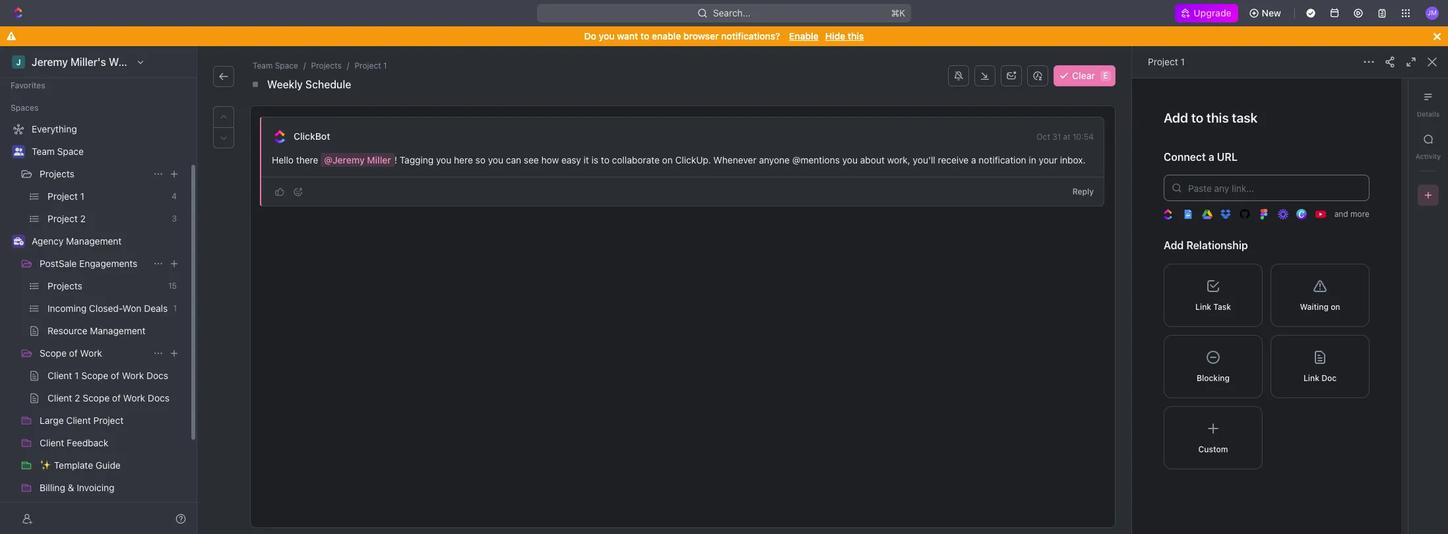 Task type: describe. For each thing, give the bounding box(es) containing it.
do you want to enable browser notifications? enable hide this
[[584, 30, 864, 42]]

management for resource management
[[90, 325, 146, 336]]

jm button
[[1422, 3, 1443, 24]]

doc
[[1321, 373, 1337, 383]]

sidebar navigation
[[0, 46, 200, 534]]

Paste any link... text field
[[1164, 175, 1370, 201]]

agency management
[[32, 236, 122, 247]]

client for 1
[[47, 370, 72, 381]]

0 vertical spatial work
[[80, 348, 102, 359]]

template
[[54, 460, 93, 471]]

resource
[[47, 325, 87, 336]]

receive
[[938, 154, 969, 166]]

jm
[[1427, 9, 1437, 17]]

add for add relationship
[[1164, 240, 1184, 252]]

client 1 scope of work docs link
[[47, 365, 182, 387]]

everything link
[[5, 119, 182, 140]]

link task button
[[1164, 264, 1263, 327]]

client for 2
[[47, 393, 72, 404]]

is
[[591, 154, 598, 166]]

invoicing
[[77, 482, 114, 493]]

2 for project
[[80, 213, 86, 224]]

how
[[541, 154, 559, 166]]

you right so
[[488, 154, 503, 166]]

team space / projects / project 1
[[253, 61, 387, 71]]

2 / from the left
[[347, 61, 349, 71]]

of inside scope of work link
[[69, 348, 78, 359]]

billing
[[40, 482, 65, 493]]

4
[[172, 191, 177, 201]]

miller
[[367, 154, 391, 166]]

collaborate
[[612, 154, 660, 166]]

0 vertical spatial projects
[[311, 61, 342, 71]]

docs for client 2 scope of work docs
[[148, 393, 169, 404]]

0 horizontal spatial a
[[971, 154, 976, 166]]

j
[[16, 57, 21, 67]]

it
[[584, 154, 589, 166]]

1 inside incoming closed-won deals 1
[[173, 303, 177, 313]]

url
[[1217, 151, 1238, 163]]

activity
[[1416, 152, 1441, 160]]

client feedback
[[40, 437, 108, 449]]

work,
[[887, 154, 910, 166]]

you left here
[[436, 154, 451, 166]]

⌘k
[[891, 7, 906, 18]]

team space
[[32, 146, 84, 157]]

task sidebar navigation tab list
[[1414, 86, 1443, 206]]

on inside "dropdown button"
[[1331, 302, 1340, 312]]

tagging
[[400, 154, 434, 166]]

link doc button
[[1271, 335, 1370, 398]]

details
[[1417, 110, 1440, 118]]

add relationship
[[1164, 240, 1248, 252]]

e
[[1103, 71, 1108, 80]]

@jeremy miller button
[[321, 153, 394, 167]]

work for 1
[[122, 370, 144, 381]]

jeremy miller's workspace
[[32, 56, 163, 68]]

clickbot
[[294, 131, 330, 142]]

there
[[296, 154, 318, 166]]

✨ template guide
[[40, 460, 121, 471]]

scope for 2
[[83, 393, 110, 404]]

@jeremy
[[324, 154, 365, 166]]

notification
[[979, 154, 1026, 166]]

postsale engagements link
[[40, 253, 148, 274]]

billing & invoicing
[[40, 482, 114, 493]]

waiting on
[[1300, 302, 1340, 312]]

waiting on button
[[1271, 264, 1370, 327]]

31
[[1052, 132, 1061, 142]]

jeremy miller's workspace, , element
[[12, 55, 25, 69]]

clear
[[1072, 70, 1095, 81]]

client feedback link
[[40, 433, 182, 454]]

1 vertical spatial projects
[[40, 168, 74, 179]]

this inside task sidebar content section
[[1206, 110, 1229, 125]]

search...
[[713, 7, 751, 18]]

2 vertical spatial projects
[[47, 280, 82, 292]]

0 vertical spatial on
[[662, 154, 673, 166]]

0 vertical spatial this
[[848, 30, 864, 42]]

space for team space
[[57, 146, 84, 157]]

a inside section
[[1208, 151, 1214, 163]]

postsale engagements
[[40, 258, 137, 269]]

client up client feedback
[[66, 415, 91, 426]]

blocking
[[1197, 373, 1230, 383]]

upgrade
[[1194, 7, 1231, 18]]

closed-
[[89, 303, 122, 314]]

task
[[1232, 110, 1258, 125]]

postsale
[[40, 258, 77, 269]]

jeremy
[[32, 56, 68, 68]]

you'll
[[913, 154, 935, 166]]

more
[[1350, 209, 1369, 219]]

&
[[68, 482, 74, 493]]

deals
[[144, 303, 168, 314]]

2 for client
[[75, 393, 80, 404]]

agency
[[32, 236, 64, 247]]

anyone
[[759, 154, 790, 166]]

favorites
[[11, 80, 45, 90]]

inbox.
[[1060, 154, 1086, 166]]

1 horizontal spatial project 1 link
[[352, 59, 390, 73]]

link task
[[1195, 302, 1231, 312]]

feedback
[[67, 437, 108, 449]]

✨
[[40, 460, 51, 471]]

incoming closed-won deals 1
[[47, 303, 177, 314]]

custom
[[1198, 444, 1228, 454]]

weekly schedule link
[[265, 77, 354, 92]]

large
[[40, 415, 64, 426]]

2 vertical spatial to
[[601, 154, 609, 166]]

favorites button
[[5, 78, 51, 94]]

clickup.
[[675, 154, 711, 166]]

see
[[524, 154, 539, 166]]

reply
[[1072, 187, 1094, 197]]

client 2 scope of work docs
[[47, 393, 169, 404]]



Task type: vqa. For each thing, say whether or not it's contained in the screenshot.


Task type: locate. For each thing, give the bounding box(es) containing it.
1 vertical spatial docs
[[148, 393, 169, 404]]

scope down scope of work link at bottom left
[[81, 370, 108, 381]]

1
[[1181, 56, 1185, 67], [383, 61, 387, 71], [80, 191, 84, 202], [173, 303, 177, 313], [75, 370, 79, 381]]

to right want
[[641, 30, 649, 42]]

projects link down team space
[[40, 164, 148, 185]]

scope
[[40, 348, 67, 359], [81, 370, 108, 381], [83, 393, 110, 404]]

docs up client 2 scope of work docs 'link'
[[146, 370, 168, 381]]

1 horizontal spatial space
[[275, 61, 298, 71]]

client down the scope of work
[[47, 370, 72, 381]]

hello there @jeremy miller ! tagging you here so you can see how easy it is to collaborate on clickup. whenever anyone @mentions you about work, you'll receive a notification in your inbox.
[[272, 154, 1086, 166]]

client
[[47, 370, 72, 381], [47, 393, 72, 404], [66, 415, 91, 426], [40, 437, 64, 449]]

0 vertical spatial to
[[641, 30, 649, 42]]

scope down 'resource'
[[40, 348, 67, 359]]

large client project
[[40, 415, 124, 426]]

0 horizontal spatial project 1
[[47, 191, 84, 202]]

browser
[[683, 30, 719, 42]]

2 horizontal spatial to
[[1191, 110, 1203, 125]]

1 vertical spatial project 1
[[47, 191, 84, 202]]

new
[[1262, 7, 1281, 18]]

do
[[584, 30, 596, 42]]

1 horizontal spatial team space link
[[250, 59, 301, 73]]

0 vertical spatial scope
[[40, 348, 67, 359]]

0 vertical spatial team
[[253, 61, 273, 71]]

1 vertical spatial link
[[1303, 373, 1319, 383]]

a
[[1208, 151, 1214, 163], [971, 154, 976, 166]]

0 vertical spatial team space link
[[250, 59, 301, 73]]

billing & invoicing link
[[40, 478, 182, 499]]

link left doc
[[1303, 373, 1319, 383]]

1 vertical spatial management
[[90, 325, 146, 336]]

docs inside client 1 scope of work docs link
[[146, 370, 168, 381]]

client 1 scope of work docs
[[47, 370, 168, 381]]

hide
[[825, 30, 845, 42]]

oct
[[1037, 132, 1050, 142]]

client for feedback
[[40, 437, 64, 449]]

docs down client 1 scope of work docs link
[[148, 393, 169, 404]]

to up connect a url
[[1191, 110, 1203, 125]]

link inside dropdown button
[[1303, 373, 1319, 383]]

projects
[[311, 61, 342, 71], [40, 168, 74, 179], [47, 280, 82, 292]]

add to this task
[[1164, 110, 1258, 125]]

of inside client 1 scope of work docs link
[[111, 370, 119, 381]]

team space link down everything link
[[32, 141, 182, 162]]

team inside tree
[[32, 146, 55, 157]]

link for link task
[[1195, 302, 1211, 312]]

projects link up the closed-
[[47, 276, 163, 297]]

new button
[[1243, 3, 1289, 24]]

@mentions
[[792, 154, 840, 166]]

this
[[848, 30, 864, 42], [1206, 110, 1229, 125]]

management down incoming closed-won deals 1
[[90, 325, 146, 336]]

2 vertical spatial scope
[[83, 393, 110, 404]]

a left url at the right of the page
[[1208, 151, 1214, 163]]

about
[[860, 154, 885, 166]]

user group image
[[14, 148, 23, 156]]

oct 31 at 10:54
[[1037, 132, 1094, 142]]

you
[[599, 30, 615, 42], [436, 154, 451, 166], [488, 154, 503, 166], [842, 154, 858, 166]]

✨ template guide link
[[40, 455, 182, 476]]

tree inside sidebar navigation
[[5, 119, 185, 534]]

link for link doc
[[1303, 373, 1319, 383]]

1 horizontal spatial a
[[1208, 151, 1214, 163]]

2 inside 'link'
[[75, 393, 80, 404]]

link left task
[[1195, 302, 1211, 312]]

and
[[1334, 209, 1348, 219]]

docs
[[146, 370, 168, 381], [148, 393, 169, 404]]

1 vertical spatial on
[[1331, 302, 1340, 312]]

0 horizontal spatial on
[[662, 154, 673, 166]]

tree
[[5, 119, 185, 534]]

reply button
[[1067, 184, 1099, 200]]

management up postsale engagements link
[[66, 236, 122, 247]]

2 up large client project
[[75, 393, 80, 404]]

space for team space / projects / project 1
[[275, 61, 298, 71]]

project 2
[[47, 213, 86, 224]]

projects link
[[308, 59, 344, 73], [40, 164, 148, 185], [47, 276, 163, 297]]

0 vertical spatial management
[[66, 236, 122, 247]]

to
[[641, 30, 649, 42], [1191, 110, 1203, 125], [601, 154, 609, 166]]

business time image
[[14, 237, 23, 245]]

blocking button
[[1164, 335, 1263, 398]]

0 vertical spatial link
[[1195, 302, 1211, 312]]

2 horizontal spatial project 1 link
[[1148, 56, 1185, 67]]

1 vertical spatial space
[[57, 146, 84, 157]]

won
[[122, 303, 141, 314]]

1 vertical spatial scope
[[81, 370, 108, 381]]

resource management link
[[47, 321, 182, 342]]

2 vertical spatial of
[[112, 393, 121, 404]]

0 horizontal spatial team space link
[[32, 141, 182, 162]]

so
[[475, 154, 485, 166]]

work inside 'link'
[[123, 393, 145, 404]]

project 1 up project 2
[[47, 191, 84, 202]]

docs inside client 2 scope of work docs 'link'
[[148, 393, 169, 404]]

2 add from the top
[[1164, 240, 1184, 252]]

1 horizontal spatial link
[[1303, 373, 1319, 383]]

miller's
[[71, 56, 106, 68]]

projects link up schedule
[[308, 59, 344, 73]]

1 / from the left
[[303, 61, 306, 71]]

relationship
[[1186, 240, 1248, 252]]

on left clickup.
[[662, 154, 673, 166]]

your
[[1039, 154, 1058, 166]]

and more
[[1334, 209, 1369, 219]]

0 horizontal spatial /
[[303, 61, 306, 71]]

docs for client 1 scope of work docs
[[146, 370, 168, 381]]

!
[[394, 154, 397, 166]]

1 vertical spatial this
[[1206, 110, 1229, 125]]

hello
[[272, 154, 294, 166]]

scope down client 1 scope of work docs
[[83, 393, 110, 404]]

upgrade link
[[1175, 4, 1238, 22]]

scope for 1
[[81, 370, 108, 381]]

add for add to this task
[[1164, 110, 1188, 125]]

connect
[[1164, 151, 1206, 163]]

waiting
[[1300, 302, 1329, 312]]

1 vertical spatial team space link
[[32, 141, 182, 162]]

1 horizontal spatial project 1
[[1148, 56, 1185, 67]]

0 horizontal spatial this
[[848, 30, 864, 42]]

you left about
[[842, 154, 858, 166]]

1 vertical spatial add
[[1164, 240, 1184, 252]]

project 1 link up project 2 link
[[47, 186, 166, 207]]

0 vertical spatial 2
[[80, 213, 86, 224]]

of down client 1 scope of work docs link
[[112, 393, 121, 404]]

1 vertical spatial projects link
[[40, 164, 148, 185]]

of for 1
[[111, 370, 119, 381]]

a right "receive"
[[971, 154, 976, 166]]

management
[[66, 236, 122, 247], [90, 325, 146, 336]]

resource management
[[47, 325, 146, 336]]

can
[[506, 154, 521, 166]]

1 vertical spatial to
[[1191, 110, 1203, 125]]

here
[[454, 154, 473, 166]]

0 horizontal spatial project 1 link
[[47, 186, 166, 207]]

0 horizontal spatial space
[[57, 146, 84, 157]]

client down "large"
[[40, 437, 64, 449]]

of down 'resource'
[[69, 348, 78, 359]]

team space link up weekly
[[250, 59, 301, 73]]

client 2 scope of work docs link
[[47, 388, 182, 409]]

1 horizontal spatial to
[[641, 30, 649, 42]]

link inside dropdown button
[[1195, 302, 1211, 312]]

10:54
[[1073, 132, 1094, 142]]

0 horizontal spatial link
[[1195, 302, 1211, 312]]

everything
[[32, 123, 77, 135]]

1 horizontal spatial on
[[1331, 302, 1340, 312]]

scope of work
[[40, 348, 102, 359]]

1 vertical spatial work
[[122, 370, 144, 381]]

work up client 2 scope of work docs 'link'
[[122, 370, 144, 381]]

0 vertical spatial project 1
[[1148, 56, 1185, 67]]

scope inside 'link'
[[83, 393, 110, 404]]

team up weekly
[[253, 61, 273, 71]]

guide
[[96, 460, 121, 471]]

to right "is"
[[601, 154, 609, 166]]

on right waiting
[[1331, 302, 1340, 312]]

0 horizontal spatial to
[[601, 154, 609, 166]]

custom button
[[1164, 406, 1263, 470]]

team for team space / projects / project 1
[[253, 61, 273, 71]]

agency management link
[[32, 231, 182, 252]]

projects up incoming
[[47, 280, 82, 292]]

task sidebar content section
[[1132, 79, 1408, 534]]

of inside client 2 scope of work docs 'link'
[[112, 393, 121, 404]]

work down resource management
[[80, 348, 102, 359]]

1 horizontal spatial /
[[347, 61, 349, 71]]

2 vertical spatial work
[[123, 393, 145, 404]]

you right do
[[599, 30, 615, 42]]

work down client 1 scope of work docs link
[[123, 393, 145, 404]]

incoming
[[47, 303, 87, 314]]

/ up schedule
[[347, 61, 349, 71]]

task
[[1213, 302, 1231, 312]]

project 1 link up weekly schedule link
[[352, 59, 390, 73]]

team for team space
[[32, 146, 55, 157]]

management for agency management
[[66, 236, 122, 247]]

1 vertical spatial team
[[32, 146, 55, 157]]

project 1 link down upgrade link
[[1148, 56, 1185, 67]]

team right user group image
[[32, 146, 55, 157]]

1 horizontal spatial team
[[253, 61, 273, 71]]

tree containing everything
[[5, 119, 185, 534]]

add up the connect
[[1164, 110, 1188, 125]]

0 vertical spatial docs
[[146, 370, 168, 381]]

project 1 inside sidebar navigation
[[47, 191, 84, 202]]

enable
[[789, 30, 819, 42]]

work for 2
[[123, 393, 145, 404]]

easy
[[561, 154, 581, 166]]

spaces
[[11, 103, 39, 113]]

0 vertical spatial projects link
[[308, 59, 344, 73]]

client up "large"
[[47, 393, 72, 404]]

space inside 'team space' link
[[57, 146, 84, 157]]

this left task
[[1206, 110, 1229, 125]]

/ up weekly schedule
[[303, 61, 306, 71]]

1 add from the top
[[1164, 110, 1188, 125]]

projects down team space
[[40, 168, 74, 179]]

0 vertical spatial of
[[69, 348, 78, 359]]

space up weekly
[[275, 61, 298, 71]]

0 vertical spatial space
[[275, 61, 298, 71]]

enable
[[652, 30, 681, 42]]

2 up agency management
[[80, 213, 86, 224]]

of up client 2 scope of work docs 'link'
[[111, 370, 119, 381]]

of for 2
[[112, 393, 121, 404]]

0 vertical spatial add
[[1164, 110, 1188, 125]]

projects up schedule
[[311, 61, 342, 71]]

workspace
[[109, 56, 163, 68]]

15
[[168, 281, 177, 291]]

1 vertical spatial 2
[[75, 393, 80, 404]]

0 horizontal spatial team
[[32, 146, 55, 157]]

project 1 down upgrade link
[[1148, 56, 1185, 67]]

2 vertical spatial projects link
[[47, 276, 163, 297]]

add left relationship
[[1164, 240, 1184, 252]]

space down everything
[[57, 146, 84, 157]]

to inside task sidebar content section
[[1191, 110, 1203, 125]]

this right hide
[[848, 30, 864, 42]]

of
[[69, 348, 78, 359], [111, 370, 119, 381], [112, 393, 121, 404]]

project
[[1148, 56, 1178, 67], [355, 61, 381, 71], [47, 191, 78, 202], [47, 213, 78, 224], [93, 415, 124, 426]]

1 vertical spatial of
[[111, 370, 119, 381]]

add
[[1164, 110, 1188, 125], [1164, 240, 1184, 252]]

1 horizontal spatial this
[[1206, 110, 1229, 125]]

want
[[617, 30, 638, 42]]



